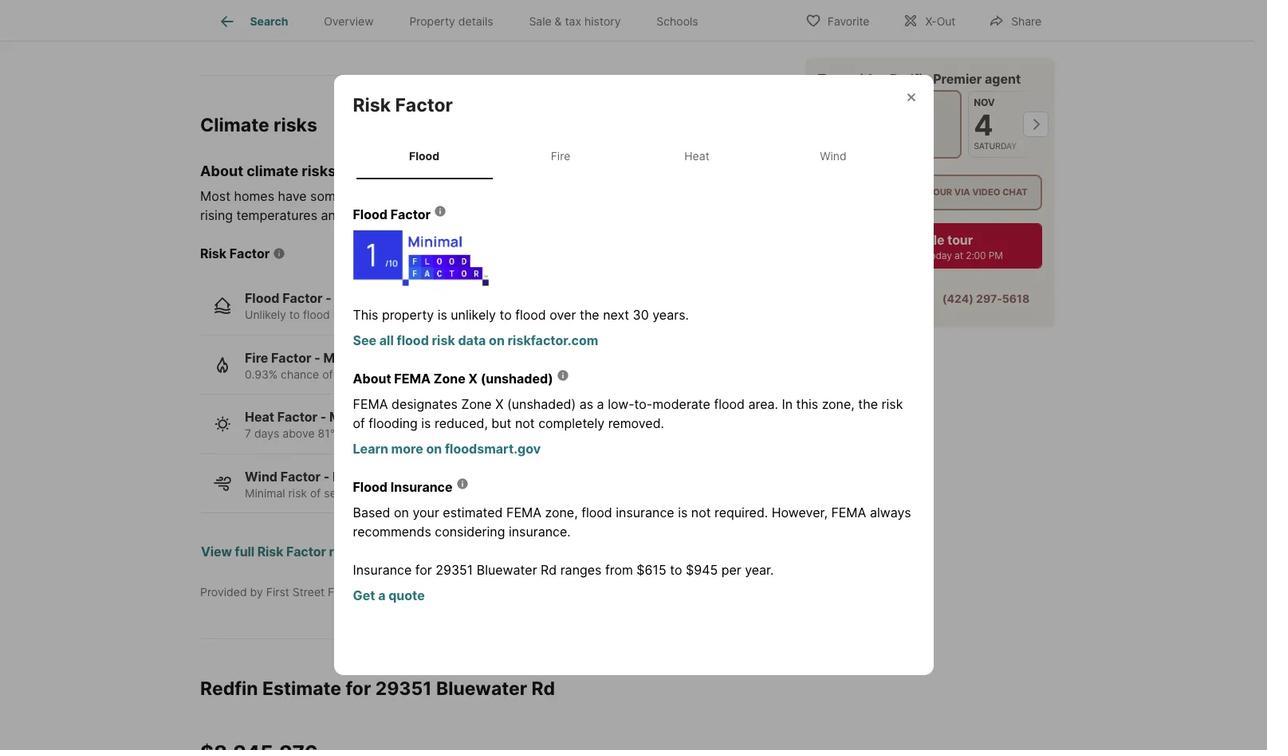 Task type: describe. For each thing, give the bounding box(es) containing it.
available:
[[881, 249, 922, 261]]

years.
[[652, 307, 689, 323]]

0 vertical spatial risks
[[274, 114, 317, 136]]

next image
[[1023, 111, 1049, 137]]

see all flood risk data on riskfactor.com
[[353, 332, 598, 348]]

street
[[292, 586, 325, 599]]

nov for nov 4 saturday
[[974, 96, 995, 108]]

flood down property
[[397, 332, 429, 348]]

x-out button
[[889, 4, 969, 36]]

with
[[850, 70, 877, 86]]

x for fema
[[468, 370, 478, 386]]

minimal for flood factor - minimal
[[335, 291, 384, 307]]

see
[[353, 332, 376, 348]]

have
[[278, 189, 307, 204]]

risk inside risk factor element
[[353, 94, 391, 116]]

reduced,
[[435, 415, 488, 431]]

0 horizontal spatial by
[[250, 586, 263, 599]]

climate risks
[[200, 114, 317, 136]]

learn more on floodsmart.gov link
[[353, 441, 541, 457]]

learn
[[353, 441, 388, 457]]

year.
[[745, 562, 774, 578]]

schools tab
[[639, 2, 716, 41]]

factor inside risk factor element
[[395, 94, 453, 116]]

factor inside fire factor - moderate 0.93% chance of being in a wildfire in next 30 years
[[271, 350, 311, 366]]

flood for flood
[[409, 149, 439, 163]]

not inside based on your estimated fema zone, flood insurance is not required. however, fema always recommends considering insurance.
[[691, 504, 711, 520]]

view full risk factor report
[[201, 544, 367, 560]]

5618
[[1003, 291, 1030, 305]]

0 horizontal spatial 29351
[[375, 678, 432, 700]]

fema up designates
[[394, 370, 431, 386]]

moderate for fire factor - moderate
[[323, 350, 383, 366]]

in
[[782, 396, 793, 412]]

in inside 'heat factor - moderate 7 days above 81° expected this year, 17 days in 30 years'
[[484, 427, 494, 440]]

1 vertical spatial rd
[[531, 678, 555, 700]]

fema inside fema designates zone x (unshaded) as a low-to-moderate flood area. in this zone, the risk of flooding is reduced, but not completely removed.
[[353, 396, 388, 412]]

schedule tour next available: today at 2:00 pm
[[857, 231, 1003, 261]]

insurance for 29351 bluewater rd ranges from $615 to $945 per year.
[[353, 562, 774, 578]]

of inside fema designates zone x (unshaded) as a low-to-moderate flood area. in this zone, the risk of flooding is reduced, but not completely removed.
[[353, 415, 365, 431]]

in right wildfire
[[432, 368, 441, 381]]

1 vertical spatial bluewater
[[436, 678, 527, 700]]

risk factor inside dialog
[[353, 94, 453, 116]]

provided
[[200, 586, 247, 599]]

factor down the temperatures
[[230, 246, 270, 262]]

this property is unlikely to flood over the next 30 years.
[[353, 307, 689, 323]]

completely
[[538, 415, 605, 431]]

flood for flood factor
[[353, 206, 388, 222]]

flood up riskfactor.com
[[515, 307, 546, 323]]

over inside risk factor dialog
[[550, 307, 576, 323]]

0 vertical spatial and
[[495, 189, 517, 204]]

as
[[579, 396, 593, 412]]

1 vertical spatial and
[[321, 208, 344, 224]]

1 horizontal spatial redfin
[[890, 70, 931, 86]]

Thursday button
[[828, 90, 892, 157]]

factor inside 'heat factor - moderate 7 days above 81° expected this year, 17 days in 30 years'
[[277, 409, 317, 425]]

most homes have some risk of natural disasters, and may be impacted by climate change due to rising temperatures and sea levels.
[[200, 189, 780, 224]]

first
[[266, 586, 289, 599]]

flooding
[[369, 415, 418, 431]]

search link
[[218, 12, 288, 31]]

designates
[[391, 396, 458, 412]]

4
[[974, 107, 994, 142]]

a inside fema designates zone x (unshaded) as a low-to-moderate flood area. in this zone, the risk of flooding is reduced, but not completely removed.
[[597, 396, 604, 412]]

1 vertical spatial redfin
[[200, 678, 258, 700]]

fire for fire
[[551, 149, 570, 163]]

(424)
[[943, 291, 974, 305]]

next inside flood factor - minimal unlikely to flood in next 30 years
[[345, 308, 368, 322]]

1 vertical spatial insurance
[[353, 562, 412, 578]]

via
[[955, 186, 971, 197]]

insurance
[[616, 504, 674, 520]]

30 inside 'heat factor - moderate 7 days above 81° expected this year, 17 days in 30 years'
[[497, 427, 511, 440]]

winds
[[362, 486, 393, 500]]

tour
[[948, 231, 973, 247]]

0 horizontal spatial climate
[[247, 163, 298, 179]]

(unshaded) for fema
[[481, 370, 553, 386]]

0 vertical spatial is
[[437, 307, 447, 323]]

tour via video chat
[[928, 186, 1028, 197]]

29351 inside risk factor dialog
[[436, 562, 473, 578]]

factor down natural
[[390, 206, 431, 222]]

favorite button
[[792, 4, 883, 36]]

30 inside flood factor - minimal unlikely to flood in next 30 years
[[372, 308, 386, 322]]

details
[[458, 15, 493, 28]]

saturday
[[974, 140, 1017, 151]]

tab list containing search
[[200, 0, 729, 41]]

about for about fema zone x (unshaded)
[[353, 370, 391, 386]]

the inside fema designates zone x (unshaded) as a low-to-moderate flood area. in this zone, the risk of flooding is reduced, but not completely removed.
[[858, 396, 878, 412]]

homes
[[234, 189, 274, 204]]

(424) 297-5618 link
[[943, 291, 1030, 305]]

impacted
[[569, 189, 625, 204]]

7
[[245, 427, 251, 440]]

sale & tax history tab
[[511, 2, 639, 41]]

2 vertical spatial minimal
[[245, 486, 285, 500]]

risk inside wind factor - minimal minimal risk of severe winds over next 30 years
[[288, 486, 307, 500]]

tour for tour with a redfin premier agent
[[818, 70, 847, 86]]

- for flood
[[326, 291, 332, 307]]

at
[[955, 249, 964, 261]]

share
[[1011, 14, 1041, 28]]

flood factor - minimal unlikely to flood in next 30 years
[[245, 291, 418, 322]]

estimated
[[443, 504, 503, 520]]

year,
[[413, 427, 438, 440]]

minimal for wind factor - minimal
[[333, 469, 382, 485]]

natural
[[387, 189, 429, 204]]

of inside wind factor - minimal minimal risk of severe winds over next 30 years
[[310, 486, 321, 500]]

30 inside wind factor - minimal minimal risk of severe winds over next 30 years
[[449, 486, 463, 500]]

about climate risks
[[200, 163, 336, 179]]

based on your estimated fema zone, flood insurance is not required. however, fema always recommends considering insurance.
[[353, 504, 911, 539]]

risk factor dialog
[[334, 75, 933, 675]]

risk inside most homes have some risk of natural disasters, and may be impacted by climate change due to rising temperatures and sea levels.
[[347, 189, 368, 204]]

- for fire
[[314, 350, 320, 366]]

history
[[584, 15, 621, 28]]

next inside wind factor - minimal minimal risk of severe winds over next 30 years
[[423, 486, 446, 500]]

levels.
[[372, 208, 410, 224]]

0 vertical spatial on
[[489, 332, 505, 348]]

favorite
[[828, 14, 869, 28]]

from
[[605, 562, 633, 578]]

wind for wind factor - minimal minimal risk of severe winds over next 30 years
[[245, 469, 278, 485]]

1 vertical spatial risks
[[302, 163, 336, 179]]

thursday
[[833, 140, 878, 151]]

flood for flood insurance
[[353, 479, 388, 495]]

be
[[550, 189, 565, 204]]

out
[[937, 14, 955, 28]]

your
[[413, 504, 439, 520]]

to inside flood factor - minimal unlikely to flood in next 30 years
[[289, 308, 300, 322]]

most
[[200, 189, 230, 204]]

severe
[[324, 486, 359, 500]]

years inside 'heat factor - moderate 7 days above 81° expected this year, 17 days in 30 years'
[[514, 427, 543, 440]]

flood inside fema designates zone x (unshaded) as a low-to-moderate flood area. in this zone, the risk of flooding is reduced, but not completely removed.
[[714, 396, 745, 412]]

a inside fire factor - moderate 0.93% chance of being in a wildfire in next 30 years
[[381, 368, 387, 381]]

of inside most homes have some risk of natural disasters, and may be impacted by climate change due to rising temperatures and sea levels.
[[372, 189, 384, 204]]

foundation
[[328, 586, 387, 599]]

in right being
[[369, 368, 378, 381]]

search
[[250, 15, 288, 28]]

years inside fire factor - moderate 0.93% chance of being in a wildfire in next 30 years
[[488, 368, 516, 381]]

moderate
[[652, 396, 710, 412]]

tour with a redfin premier agent
[[818, 70, 1021, 86]]

30 inside risk factor dialog
[[633, 307, 649, 323]]

estimate
[[262, 678, 341, 700]]

property details tab
[[392, 2, 511, 41]]

data
[[458, 332, 486, 348]]

x for designates
[[495, 396, 504, 412]]

riskfactor.com
[[508, 332, 598, 348]]

learn more on floodsmart.gov
[[353, 441, 541, 457]]

wind factor - minimal minimal risk of severe winds over next 30 years
[[245, 469, 495, 500]]

some
[[310, 189, 343, 204]]

heat for heat
[[684, 149, 709, 163]]

required.
[[714, 504, 768, 520]]

may
[[521, 189, 546, 204]]

expected
[[338, 427, 387, 440]]

fire factor - moderate 0.93% chance of being in a wildfire in next 30 years
[[245, 350, 516, 381]]

flood inside flood factor - minimal unlikely to flood in next 30 years
[[303, 308, 330, 322]]

by inside most homes have some risk of natural disasters, and may be impacted by climate change due to rising temperatures and sea levels.
[[628, 189, 643, 204]]

years inside wind factor - minimal minimal risk of severe winds over next 30 years
[[466, 486, 495, 500]]

temperatures
[[236, 208, 317, 224]]

however,
[[772, 504, 828, 520]]

this inside 'heat factor - moderate 7 days above 81° expected this year, 17 days in 30 years'
[[391, 427, 410, 440]]

years inside flood factor - minimal unlikely to flood in next 30 years
[[389, 308, 418, 322]]

rd inside risk factor dialog
[[541, 562, 557, 578]]

unlikely
[[245, 308, 286, 322]]

fema designates zone x (unshaded) as a low-to-moderate flood area. in this zone, the risk of flooding is reduced, but not completely removed.
[[353, 396, 903, 431]]



Task type: locate. For each thing, give the bounding box(es) containing it.
zone, inside based on your estimated fema zone, flood insurance is not required. however, fema always recommends considering insurance.
[[545, 504, 578, 520]]

heat up 7
[[245, 409, 274, 425]]

0 vertical spatial rd
[[541, 562, 557, 578]]

x inside fema designates zone x (unshaded) as a low-to-moderate flood area. in this zone, the risk of flooding is reduced, but not completely removed.
[[495, 396, 504, 412]]

above
[[282, 427, 315, 440]]

flood tab
[[356, 136, 492, 176]]

flood inside based on your estimated fema zone, flood insurance is not required. however, fema always recommends considering insurance.
[[581, 504, 612, 520]]

1 vertical spatial over
[[396, 486, 420, 500]]

1 vertical spatial climate
[[647, 189, 690, 204]]

0 horizontal spatial tour
[[818, 70, 847, 86]]

not inside fema designates zone x (unshaded) as a low-to-moderate flood area. in this zone, the risk of flooding is reduced, but not completely removed.
[[515, 415, 535, 431]]

fema up "insurance."
[[506, 504, 541, 520]]

tour left with
[[818, 70, 847, 86]]

factor
[[395, 94, 453, 116], [390, 206, 431, 222], [230, 246, 270, 262], [282, 291, 323, 307], [271, 350, 311, 366], [277, 409, 317, 425], [280, 469, 321, 485], [286, 544, 326, 560]]

tour inside tour via video chat list box
[[928, 186, 953, 197]]

climate left change
[[647, 189, 690, 204]]

risk down rising
[[200, 246, 227, 262]]

- inside wind factor - minimal minimal risk of severe winds over next 30 years
[[324, 469, 330, 485]]

30 up all
[[372, 308, 386, 322]]

fire up be
[[551, 149, 570, 163]]

0 vertical spatial insurance
[[390, 479, 453, 495]]

fire inside fire factor - moderate 0.93% chance of being in a wildfire in next 30 years
[[245, 350, 268, 366]]

risk inside "view full risk factor report" button
[[257, 544, 283, 560]]

2 nov from the left
[[974, 96, 995, 108]]

risk factor up "flood" tab
[[353, 94, 453, 116]]

0 horizontal spatial the
[[580, 307, 599, 323]]

- for wind
[[324, 469, 330, 485]]

about down see
[[353, 370, 391, 386]]

years right but
[[514, 427, 543, 440]]

quote
[[388, 587, 425, 603]]

flood left this
[[303, 308, 330, 322]]

1 vertical spatial wind
[[245, 469, 278, 485]]

1 vertical spatial tour
[[928, 186, 953, 197]]

1 vertical spatial risk
[[200, 246, 227, 262]]

of up learn
[[353, 415, 365, 431]]

and down some
[[321, 208, 344, 224]]

next down data at the top left of page
[[444, 368, 467, 381]]

not left required.
[[691, 504, 711, 520]]

factor up "flood" tab
[[395, 94, 453, 116]]

x up but
[[495, 396, 504, 412]]

see all flood risk data on riskfactor.com link
[[353, 332, 598, 348]]

0 horizontal spatial days
[[254, 427, 279, 440]]

this right in
[[796, 396, 818, 412]]

risks up about climate risks
[[274, 114, 317, 136]]

1 vertical spatial about
[[353, 370, 391, 386]]

due
[[742, 189, 765, 204]]

all
[[379, 332, 394, 348]]

&
[[555, 15, 562, 28]]

is inside based on your estimated fema zone, flood insurance is not required. however, fema always recommends considering insurance.
[[678, 504, 688, 520]]

1 vertical spatial risk factor
[[200, 246, 270, 262]]

0 horizontal spatial zone,
[[545, 504, 578, 520]]

nov down "agent"
[[974, 96, 995, 108]]

tour for tour via video chat
[[928, 186, 953, 197]]

0 horizontal spatial heat
[[245, 409, 274, 425]]

for right estimate
[[346, 678, 371, 700]]

years down see all flood risk data on riskfactor.com link
[[488, 368, 516, 381]]

nov inside nov 4 saturday
[[974, 96, 995, 108]]

property
[[382, 307, 434, 323]]

is right the insurance
[[678, 504, 688, 520]]

2 horizontal spatial on
[[489, 332, 505, 348]]

0 vertical spatial this
[[796, 396, 818, 412]]

sale & tax history
[[529, 15, 621, 28]]

is down designates
[[421, 415, 431, 431]]

0 vertical spatial climate
[[247, 163, 298, 179]]

over up riskfactor.com
[[550, 307, 576, 323]]

about for about climate risks
[[200, 163, 243, 179]]

2 horizontal spatial risk
[[353, 94, 391, 116]]

about fema zone x (unshaded)
[[353, 370, 553, 386]]

change
[[694, 189, 738, 204]]

property
[[409, 15, 455, 28]]

overview tab
[[306, 2, 392, 41]]

0 horizontal spatial this
[[391, 427, 410, 440]]

days right 17
[[456, 427, 481, 440]]

factor up chance
[[271, 350, 311, 366]]

next inside risk factor dialog
[[603, 307, 629, 323]]

- inside 'heat factor - moderate 7 days above 81° expected this year, 17 days in 30 years'
[[320, 409, 326, 425]]

297-
[[976, 291, 1003, 305]]

(unshaded) up completely
[[507, 396, 576, 412]]

0 horizontal spatial is
[[421, 415, 431, 431]]

0 vertical spatial bluewater
[[477, 562, 537, 578]]

factor inside flood factor - minimal unlikely to flood in next 30 years
[[282, 291, 323, 307]]

1 horizontal spatial about
[[353, 370, 391, 386]]

insurance up get a quote
[[353, 562, 412, 578]]

about
[[200, 163, 243, 179], [353, 370, 391, 386]]

property details
[[409, 15, 493, 28]]

share button
[[975, 4, 1055, 36]]

floodsmart.gov
[[445, 441, 541, 457]]

video
[[973, 186, 1001, 197]]

this inside fema designates zone x (unshaded) as a low-to-moderate flood area. in this zone, the risk of flooding is reduced, but not completely removed.
[[796, 396, 818, 412]]

(unshaded) inside fema designates zone x (unshaded) as a low-to-moderate flood area. in this zone, the risk of flooding is reduced, but not completely removed.
[[507, 396, 576, 412]]

1 nov from the left
[[904, 96, 926, 108]]

1 horizontal spatial for
[[415, 562, 432, 578]]

risk factor down rising
[[200, 246, 270, 262]]

climate
[[247, 163, 298, 179], [647, 189, 690, 204]]

provided by first street foundation
[[200, 586, 387, 599]]

0 horizontal spatial fire
[[245, 350, 268, 366]]

flood inside "flood" tab
[[409, 149, 439, 163]]

tax
[[565, 15, 581, 28]]

moderate inside fire factor - moderate 0.93% chance of being in a wildfire in next 30 years
[[323, 350, 383, 366]]

factor inside "view full risk factor report" button
[[286, 544, 326, 560]]

1 days from the left
[[254, 427, 279, 440]]

1 vertical spatial 29351
[[375, 678, 432, 700]]

zone, right in
[[822, 396, 855, 412]]

$945
[[686, 562, 718, 578]]

1 vertical spatial tab list
[[353, 133, 914, 179]]

over up your
[[396, 486, 420, 500]]

0 vertical spatial for
[[415, 562, 432, 578]]

0 vertical spatial over
[[550, 307, 576, 323]]

0 horizontal spatial redfin
[[200, 678, 258, 700]]

fema left the always
[[831, 504, 866, 520]]

more
[[391, 441, 423, 457]]

this up more
[[391, 427, 410, 440]]

0 vertical spatial 29351
[[436, 562, 473, 578]]

overview
[[324, 15, 374, 28]]

zone inside fema designates zone x (unshaded) as a low-to-moderate flood area. in this zone, the risk of flooding is reduced, but not completely removed.
[[461, 396, 492, 412]]

for inside risk factor dialog
[[415, 562, 432, 578]]

a right get
[[378, 587, 385, 603]]

0 horizontal spatial nov
[[904, 96, 926, 108]]

0 vertical spatial about
[[200, 163, 243, 179]]

1 vertical spatial by
[[250, 586, 263, 599]]

0 vertical spatial zone
[[434, 370, 466, 386]]

get a quote link
[[353, 587, 425, 603]]

zone up designates
[[434, 370, 466, 386]]

heat inside 'heat factor - moderate 7 days above 81° expected this year, 17 days in 30 years'
[[245, 409, 274, 425]]

0 vertical spatial tour
[[818, 70, 847, 86]]

next left years.
[[603, 307, 629, 323]]

1 horizontal spatial not
[[691, 504, 711, 520]]

fire up 0.93%
[[245, 350, 268, 366]]

risk
[[353, 94, 391, 116], [200, 246, 227, 262], [257, 544, 283, 560]]

0 vertical spatial (unshaded)
[[481, 370, 553, 386]]

view
[[201, 544, 232, 560]]

fire tab
[[492, 136, 629, 176]]

1 vertical spatial the
[[858, 396, 878, 412]]

30 inside fire factor - moderate 0.93% chance of being in a wildfire in next 30 years
[[470, 368, 485, 381]]

in left this
[[333, 308, 342, 322]]

0 vertical spatial moderate
[[323, 350, 383, 366]]

of up the flood factor
[[372, 189, 384, 204]]

zone, up "insurance."
[[545, 504, 578, 520]]

0 vertical spatial by
[[628, 189, 643, 204]]

per
[[721, 562, 741, 578]]

factor up above on the left bottom of page
[[277, 409, 317, 425]]

about up most
[[200, 163, 243, 179]]

30 left years.
[[633, 307, 649, 323]]

flood
[[515, 307, 546, 323], [303, 308, 330, 322], [397, 332, 429, 348], [714, 396, 745, 412], [581, 504, 612, 520]]

years up estimated
[[466, 486, 495, 500]]

0 vertical spatial fire
[[551, 149, 570, 163]]

flood up unlikely
[[245, 291, 279, 307]]

rd
[[541, 562, 557, 578], [531, 678, 555, 700]]

1 horizontal spatial zone,
[[822, 396, 855, 412]]

factor up street
[[286, 544, 326, 560]]

heat tab
[[629, 136, 765, 176]]

wind inside wind factor - minimal minimal risk of severe winds over next 30 years
[[245, 469, 278, 485]]

is left unlikely
[[437, 307, 447, 323]]

of inside fire factor - moderate 0.93% chance of being in a wildfire in next 30 years
[[322, 368, 333, 381]]

next up your
[[423, 486, 446, 500]]

redfin left estimate
[[200, 678, 258, 700]]

0 vertical spatial risk
[[353, 94, 391, 116]]

1 vertical spatial zone
[[461, 396, 492, 412]]

flood up based on the bottom left
[[353, 479, 388, 495]]

flood up natural
[[409, 149, 439, 163]]

tour left "via" at right
[[928, 186, 953, 197]]

zone up reduced,
[[461, 396, 492, 412]]

0 vertical spatial x
[[468, 370, 478, 386]]

years up all
[[389, 308, 418, 322]]

option
[[818, 174, 916, 210]]

next inside fire factor - moderate 0.93% chance of being in a wildfire in next 30 years
[[444, 368, 467, 381]]

1 vertical spatial this
[[391, 427, 410, 440]]

0 vertical spatial wind
[[820, 149, 847, 163]]

unlikely
[[451, 307, 496, 323]]

a left wildfire
[[381, 368, 387, 381]]

on down the year, on the bottom left of page
[[426, 441, 442, 457]]

tab list containing flood
[[353, 133, 914, 179]]

and left the "may"
[[495, 189, 517, 204]]

fema
[[394, 370, 431, 386], [353, 396, 388, 412], [506, 504, 541, 520], [831, 504, 866, 520]]

view full risk factor report button
[[200, 533, 368, 571]]

1 vertical spatial heat
[[245, 409, 274, 425]]

nov 4 saturday
[[974, 96, 1017, 151]]

1 horizontal spatial wind
[[820, 149, 847, 163]]

disasters,
[[433, 189, 491, 204]]

17
[[441, 427, 453, 440]]

for up quote
[[415, 562, 432, 578]]

factor inside wind factor - minimal minimal risk of severe winds over next 30 years
[[280, 469, 321, 485]]

factor up unlikely
[[282, 291, 323, 307]]

in
[[333, 308, 342, 322], [369, 368, 378, 381], [432, 368, 441, 381], [484, 427, 494, 440]]

about inside risk factor dialog
[[353, 370, 391, 386]]

1 horizontal spatial on
[[426, 441, 442, 457]]

in inside flood factor - minimal unlikely to flood in next 30 years
[[333, 308, 342, 322]]

2 vertical spatial on
[[394, 504, 409, 520]]

risk inside fema designates zone x (unshaded) as a low-to-moderate flood area. in this zone, the risk of flooding is reduced, but not completely removed.
[[882, 396, 903, 412]]

1 vertical spatial zone,
[[545, 504, 578, 520]]

flood factor
[[353, 206, 431, 222]]

heat up change
[[684, 149, 709, 163]]

wind tab
[[765, 136, 901, 176]]

nov down tour with a redfin premier agent on the right
[[904, 96, 926, 108]]

sea
[[347, 208, 368, 224]]

2 vertical spatial risk
[[257, 544, 283, 560]]

1 horizontal spatial risk factor
[[353, 94, 453, 116]]

1 vertical spatial on
[[426, 441, 442, 457]]

81°
[[318, 427, 335, 440]]

over inside wind factor - minimal minimal risk of severe winds over next 30 years
[[396, 486, 420, 500]]

1 horizontal spatial nov
[[974, 96, 995, 108]]

redfin right with
[[890, 70, 931, 86]]

to inside most homes have some risk of natural disasters, and may be impacted by climate change due to rising temperatures and sea levels.
[[768, 189, 780, 204]]

1 horizontal spatial the
[[858, 396, 878, 412]]

to
[[768, 189, 780, 204], [499, 307, 512, 323], [289, 308, 300, 322], [670, 562, 682, 578]]

0 horizontal spatial risk
[[200, 246, 227, 262]]

(424) 297-5618
[[943, 291, 1030, 305]]

fire inside tab
[[551, 149, 570, 163]]

bluewater inside risk factor dialog
[[477, 562, 537, 578]]

1 vertical spatial x
[[495, 396, 504, 412]]

tab list
[[200, 0, 729, 41], [353, 133, 914, 179]]

30 up floodsmart.gov
[[497, 427, 511, 440]]

not right but
[[515, 415, 535, 431]]

fire for fire factor - moderate 0.93% chance of being in a wildfire in next 30 years
[[245, 350, 268, 366]]

on right data at the top left of page
[[489, 332, 505, 348]]

next up see
[[345, 308, 368, 322]]

moderate up expected
[[329, 409, 390, 425]]

- for heat
[[320, 409, 326, 425]]

risk factor element
[[353, 75, 472, 117]]

1 horizontal spatial this
[[796, 396, 818, 412]]

minimal
[[335, 291, 384, 307], [333, 469, 382, 485], [245, 486, 285, 500]]

zone, inside fema designates zone x (unshaded) as a low-to-moderate flood area. in this zone, the risk of flooding is reduced, but not completely removed.
[[822, 396, 855, 412]]

wind
[[820, 149, 847, 163], [245, 469, 278, 485]]

days right 7
[[254, 427, 279, 440]]

zone for fema
[[434, 370, 466, 386]]

nov for nov
[[904, 96, 926, 108]]

0 vertical spatial redfin
[[890, 70, 931, 86]]

x down data at the top left of page
[[468, 370, 478, 386]]

moderate up being
[[323, 350, 383, 366]]

zone for designates
[[461, 396, 492, 412]]

1 vertical spatial for
[[346, 678, 371, 700]]

1 horizontal spatial risk
[[257, 544, 283, 560]]

risk right full
[[257, 544, 283, 560]]

1 vertical spatial is
[[421, 415, 431, 431]]

of left being
[[322, 368, 333, 381]]

chance
[[281, 368, 319, 381]]

insurance.
[[509, 524, 571, 539]]

minimal down 7
[[245, 486, 285, 500]]

0 vertical spatial minimal
[[335, 291, 384, 307]]

risk factor
[[353, 94, 453, 116], [200, 246, 270, 262]]

in up floodsmart.gov
[[484, 427, 494, 440]]

1 horizontal spatial days
[[456, 427, 481, 440]]

wind inside "tab"
[[820, 149, 847, 163]]

flood inside flood factor - minimal unlikely to flood in next 30 years
[[245, 291, 279, 307]]

tour
[[818, 70, 847, 86], [928, 186, 953, 197]]

a right as on the left bottom of the page
[[597, 396, 604, 412]]

minimal inside flood factor - minimal unlikely to flood in next 30 years
[[335, 291, 384, 307]]

flood left area.
[[714, 396, 745, 412]]

- inside flood factor - minimal unlikely to flood in next 30 years
[[326, 291, 332, 307]]

today
[[925, 249, 952, 261]]

None button
[[898, 89, 962, 158], [969, 90, 1033, 157], [898, 89, 962, 158], [969, 90, 1033, 157]]

flood insurance
[[353, 479, 453, 495]]

by left first at the bottom of the page
[[250, 586, 263, 599]]

1 horizontal spatial tour
[[928, 186, 953, 197]]

(unshaded)
[[481, 370, 553, 386], [507, 396, 576, 412]]

insurance up your
[[390, 479, 453, 495]]

based
[[353, 504, 390, 520]]

risks up some
[[302, 163, 336, 179]]

- inside fire factor - moderate 0.93% chance of being in a wildfire in next 30 years
[[314, 350, 320, 366]]

flood for flood factor - minimal unlikely to flood in next 30 years
[[245, 291, 279, 307]]

climate up homes on the top of page
[[247, 163, 298, 179]]

moderate for heat factor - moderate
[[329, 409, 390, 425]]

wildfire
[[390, 368, 429, 381]]

days
[[254, 427, 279, 440], [456, 427, 481, 440]]

0 vertical spatial zone,
[[822, 396, 855, 412]]

(unshaded) up but
[[481, 370, 553, 386]]

0 horizontal spatial for
[[346, 678, 371, 700]]

0 vertical spatial the
[[580, 307, 599, 323]]

1 horizontal spatial is
[[437, 307, 447, 323]]

x-
[[925, 14, 937, 28]]

(unshaded) for designates
[[507, 396, 576, 412]]

0 vertical spatial risk factor
[[353, 94, 453, 116]]

minimal up the severe
[[333, 469, 382, 485]]

0 vertical spatial tab list
[[200, 0, 729, 41]]

1 horizontal spatial climate
[[647, 189, 690, 204]]

moderate inside 'heat factor - moderate 7 days above 81° expected this year, 17 days in 30 years'
[[329, 409, 390, 425]]

1 horizontal spatial by
[[628, 189, 643, 204]]

flood
[[409, 149, 439, 163], [353, 206, 388, 222], [245, 291, 279, 307], [353, 479, 388, 495]]

flood left the insurance
[[581, 504, 612, 520]]

flood down natural
[[353, 206, 388, 222]]

1 horizontal spatial and
[[495, 189, 517, 204]]

tour via video chat list box
[[818, 174, 1042, 210]]

0 vertical spatial not
[[515, 415, 535, 431]]

on inside based on your estimated fema zone, flood insurance is not required. however, fema always recommends considering insurance.
[[394, 504, 409, 520]]

fema up flooding
[[353, 396, 388, 412]]

schedule
[[887, 231, 945, 247]]

0 horizontal spatial and
[[321, 208, 344, 224]]

30 down see all flood risk data on riskfactor.com
[[470, 368, 485, 381]]

1 vertical spatial moderate
[[329, 409, 390, 425]]

but
[[491, 415, 511, 431]]

tab list inside risk factor dialog
[[353, 133, 914, 179]]

this
[[796, 396, 818, 412], [391, 427, 410, 440]]

this
[[353, 307, 378, 323]]

friday
[[904, 140, 933, 151]]

climate inside most homes have some risk of natural disasters, and may be impacted by climate change due to rising temperatures and sea levels.
[[647, 189, 690, 204]]

1 horizontal spatial 29351
[[436, 562, 473, 578]]

heat inside tab
[[684, 149, 709, 163]]

a right with
[[880, 70, 887, 86]]

premier
[[934, 70, 982, 86]]

wind for wind
[[820, 149, 847, 163]]

being
[[336, 368, 366, 381]]

schools
[[656, 15, 698, 28]]

$615
[[637, 562, 666, 578]]

insurance
[[390, 479, 453, 495], [353, 562, 412, 578]]

0 horizontal spatial about
[[200, 163, 243, 179]]

30 up estimated
[[449, 486, 463, 500]]

1 horizontal spatial heat
[[684, 149, 709, 163]]

0 vertical spatial heat
[[684, 149, 709, 163]]

get
[[353, 587, 375, 603]]

1 vertical spatial (unshaded)
[[507, 396, 576, 412]]

0 horizontal spatial not
[[515, 415, 535, 431]]

2 days from the left
[[456, 427, 481, 440]]

risk up "flood" tab
[[353, 94, 391, 116]]

1 vertical spatial not
[[691, 504, 711, 520]]

0 horizontal spatial risk factor
[[200, 246, 270, 262]]

moderate
[[323, 350, 383, 366], [329, 409, 390, 425]]

heat for heat factor - moderate 7 days above 81° expected this year, 17 days in 30 years
[[245, 409, 274, 425]]

sale
[[529, 15, 552, 28]]

factor down above on the left bottom of page
[[280, 469, 321, 485]]

on up recommends
[[394, 504, 409, 520]]

0 horizontal spatial on
[[394, 504, 409, 520]]

minimal up this
[[335, 291, 384, 307]]

ranges
[[560, 562, 602, 578]]

is inside fema designates zone x (unshaded) as a low-to-moderate flood area. in this zone, the risk of flooding is reduced, but not completely removed.
[[421, 415, 431, 431]]



Task type: vqa. For each thing, say whether or not it's contained in the screenshot.
the '160'
no



